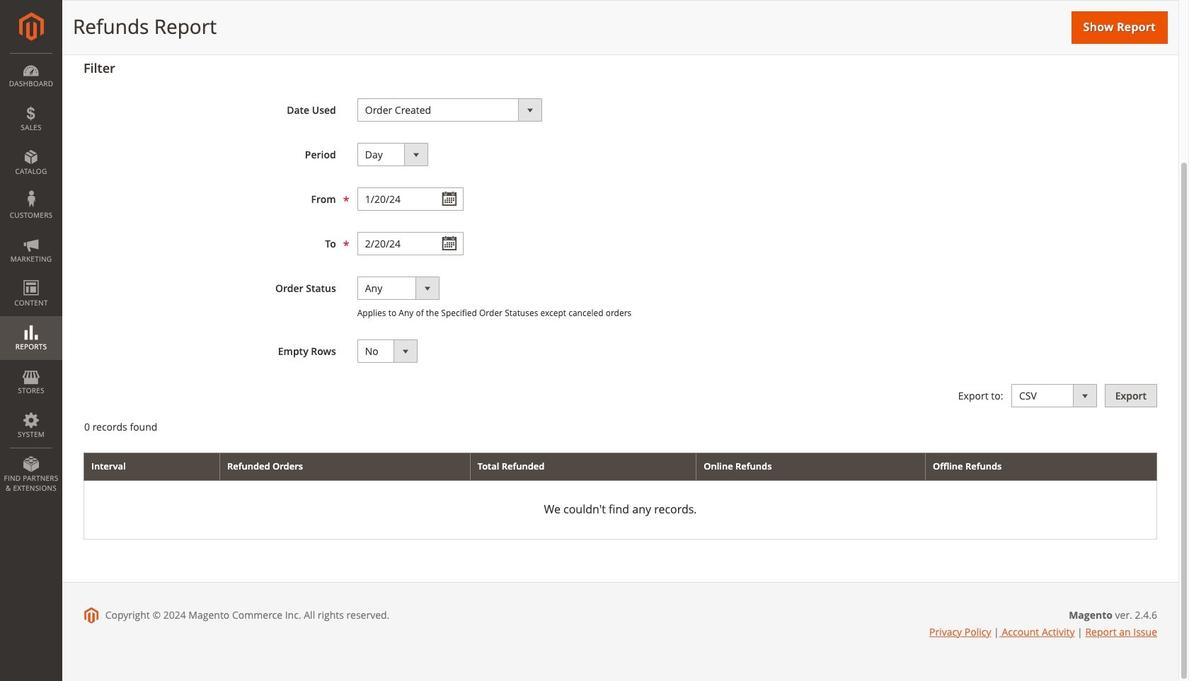 Task type: vqa. For each thing, say whether or not it's contained in the screenshot.
text field
yes



Task type: locate. For each thing, give the bounding box(es) containing it.
None text field
[[357, 188, 464, 211]]

None text field
[[357, 232, 464, 256]]

menu bar
[[0, 53, 62, 501]]

magento admin panel image
[[19, 12, 44, 41]]



